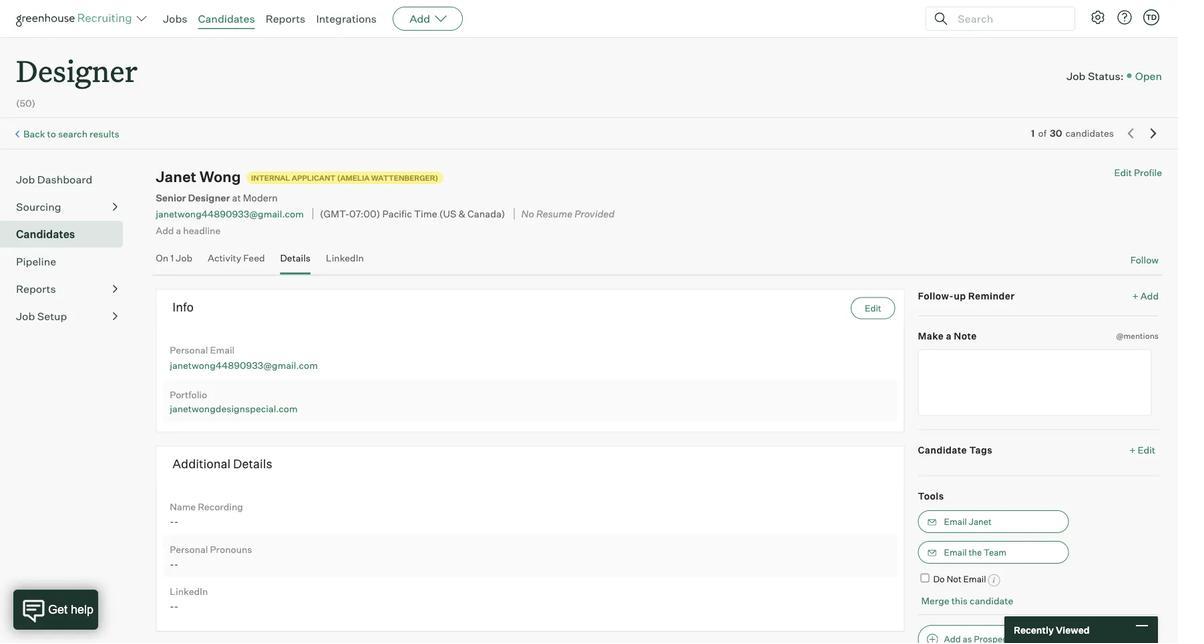Task type: locate. For each thing, give the bounding box(es) containing it.
reports inside reports link
[[16, 283, 56, 296]]

the
[[969, 548, 982, 558]]

1 vertical spatial personal
[[170, 544, 208, 556]]

janetwong44890933@gmail.com down the at
[[156, 208, 304, 220]]

0 horizontal spatial a
[[176, 225, 181, 236]]

setup
[[37, 310, 67, 323]]

back to search results
[[23, 128, 119, 140]]

&
[[459, 208, 465, 220]]

job setup
[[16, 310, 67, 323]]

back to search results link
[[23, 128, 119, 140]]

janetwong44890933@gmail.com link
[[156, 208, 304, 220], [170, 360, 318, 372]]

personal down info
[[170, 345, 208, 356]]

0 vertical spatial edit
[[1114, 167, 1132, 179]]

0 vertical spatial janet
[[156, 168, 196, 186]]

additional
[[173, 457, 231, 472]]

recently
[[1014, 625, 1054, 636]]

add button
[[393, 7, 463, 31]]

1 vertical spatial +
[[1130, 445, 1136, 456]]

0 horizontal spatial linkedin
[[170, 586, 208, 598]]

on 1 job
[[156, 253, 192, 264]]

1 horizontal spatial linkedin
[[326, 253, 364, 264]]

this
[[952, 596, 968, 607]]

0 horizontal spatial candidates link
[[16, 227, 118, 243]]

activity
[[208, 253, 241, 264]]

jobs link
[[163, 12, 187, 25]]

1 vertical spatial reports link
[[16, 281, 118, 297]]

candidates link right the jobs
[[198, 12, 255, 25]]

a for make
[[946, 331, 952, 342]]

at
[[232, 192, 241, 204]]

reports link left "integrations" link
[[266, 12, 305, 25]]

linkedin
[[326, 253, 364, 264], [170, 586, 208, 598]]

1 vertical spatial janetwong44890933@gmail.com
[[170, 360, 318, 372]]

add inside popup button
[[410, 12, 430, 25]]

details right additional
[[233, 457, 272, 472]]

add
[[410, 12, 430, 25], [156, 225, 174, 236], [1141, 290, 1159, 302]]

status:
[[1088, 69, 1124, 82]]

0 horizontal spatial edit
[[865, 303, 881, 314]]

a left note
[[946, 331, 952, 342]]

1 personal from the top
[[170, 345, 208, 356]]

0 horizontal spatial details
[[233, 457, 272, 472]]

1 left "of"
[[1031, 128, 1035, 139]]

designer down greenhouse recruiting image
[[16, 51, 138, 90]]

0 vertical spatial candidates
[[198, 12, 255, 25]]

info
[[173, 300, 194, 315]]

janet up 'the'
[[969, 517, 992, 528]]

a
[[176, 225, 181, 236], [946, 331, 952, 342]]

td button
[[1141, 7, 1162, 28]]

0 vertical spatial personal
[[170, 345, 208, 356]]

dashboard
[[37, 173, 92, 186]]

personal
[[170, 345, 208, 356], [170, 544, 208, 556]]

1 horizontal spatial candidates link
[[198, 12, 255, 25]]

follow
[[1131, 255, 1159, 266]]

janetwong44890933@gmail.com up portfolio janetwongdesignspecial.com
[[170, 360, 318, 372]]

2 vertical spatial add
[[1141, 290, 1159, 302]]

job for job status:
[[1067, 69, 1086, 82]]

reports left "integrations" link
[[266, 12, 305, 25]]

@mentions link
[[1116, 330, 1159, 343]]

candidates right the jobs
[[198, 12, 255, 25]]

job left 'setup'
[[16, 310, 35, 323]]

+ edit
[[1130, 445, 1155, 456]]

janetwong44890933@gmail.com link down the at
[[156, 208, 304, 220]]

details
[[280, 253, 311, 264], [233, 457, 272, 472]]

1 horizontal spatial 1
[[1031, 128, 1035, 139]]

2 personal from the top
[[170, 544, 208, 556]]

designer down janet wong
[[188, 192, 230, 204]]

no
[[521, 208, 534, 220]]

(50)
[[16, 98, 35, 109]]

1 horizontal spatial a
[[946, 331, 952, 342]]

tools
[[918, 491, 944, 502]]

up
[[954, 290, 966, 302]]

reports link up job setup "link"
[[16, 281, 118, 297]]

email up portfolio janetwongdesignspecial.com
[[210, 345, 235, 356]]

reports down pipeline in the top left of the page
[[16, 283, 56, 296]]

1 horizontal spatial reports
[[266, 12, 305, 25]]

team
[[984, 548, 1007, 558]]

0 horizontal spatial candidates
[[16, 228, 75, 241]]

profile
[[1134, 167, 1162, 179]]

0 vertical spatial add
[[410, 12, 430, 25]]

+ edit link
[[1126, 441, 1159, 460]]

1 vertical spatial reports
[[16, 283, 56, 296]]

1 vertical spatial candidates
[[16, 228, 75, 241]]

0 horizontal spatial reports
[[16, 283, 56, 296]]

candidates
[[1066, 128, 1114, 139]]

email left 'the'
[[944, 548, 967, 558]]

email janet
[[944, 517, 992, 528]]

0 vertical spatial 1
[[1031, 128, 1035, 139]]

1 horizontal spatial details
[[280, 253, 311, 264]]

personal inside personal email janetwong44890933@gmail.com
[[170, 345, 208, 356]]

email
[[210, 345, 235, 356], [944, 517, 967, 528], [944, 548, 967, 558], [963, 574, 986, 585]]

senior
[[156, 192, 186, 204]]

reminder
[[968, 290, 1015, 302]]

2 horizontal spatial edit
[[1138, 445, 1155, 456]]

name
[[170, 502, 196, 513]]

job right on
[[176, 253, 192, 264]]

0 vertical spatial janetwong44890933@gmail.com link
[[156, 208, 304, 220]]

0 horizontal spatial 1
[[170, 253, 174, 264]]

0 vertical spatial designer
[[16, 51, 138, 90]]

linkedin for linkedin --
[[170, 586, 208, 598]]

personal pronouns --
[[170, 544, 252, 570]]

integrations
[[316, 12, 377, 25]]

1 horizontal spatial designer
[[188, 192, 230, 204]]

email up email the team on the right of page
[[944, 517, 967, 528]]

reports
[[266, 12, 305, 25], [16, 283, 56, 296]]

note
[[954, 331, 977, 342]]

1 horizontal spatial add
[[410, 12, 430, 25]]

1 horizontal spatial candidates
[[198, 12, 255, 25]]

None text field
[[918, 350, 1152, 417]]

make a note
[[918, 331, 977, 342]]

td button
[[1143, 9, 1159, 25]]

1 vertical spatial details
[[233, 457, 272, 472]]

designer
[[16, 51, 138, 90], [188, 192, 230, 204]]

0 horizontal spatial janet
[[156, 168, 196, 186]]

Do Not Email checkbox
[[921, 574, 929, 583]]

+
[[1132, 290, 1139, 302], [1130, 445, 1136, 456]]

1 vertical spatial add
[[156, 225, 174, 236]]

+ add link
[[1132, 290, 1159, 303]]

edit
[[1114, 167, 1132, 179], [865, 303, 881, 314], [1138, 445, 1155, 456]]

+ add
[[1132, 290, 1159, 302]]

0 horizontal spatial add
[[156, 225, 174, 236]]

provided
[[575, 208, 615, 220]]

linkedin for linkedin
[[326, 253, 364, 264]]

sourcing link
[[16, 199, 118, 215]]

+ for + edit
[[1130, 445, 1136, 456]]

janet up 'senior'
[[156, 168, 196, 186]]

0 vertical spatial reports link
[[266, 12, 305, 25]]

1 vertical spatial candidates link
[[16, 227, 118, 243]]

1 right on
[[170, 253, 174, 264]]

1 vertical spatial linkedin
[[170, 586, 208, 598]]

1 horizontal spatial edit
[[1114, 167, 1132, 179]]

wong
[[200, 168, 241, 186]]

janet inside button
[[969, 517, 992, 528]]

(us
[[439, 208, 456, 220]]

janetwong44890933@gmail.com link up portfolio janetwongdesignspecial.com
[[170, 360, 318, 372]]

candidates link up pipeline link
[[16, 227, 118, 243]]

job
[[1067, 69, 1086, 82], [16, 173, 35, 186], [176, 253, 192, 264], [16, 310, 35, 323]]

edit profile
[[1114, 167, 1162, 179]]

portfolio
[[170, 389, 207, 401]]

candidates down sourcing
[[16, 228, 75, 241]]

job left status:
[[1067, 69, 1086, 82]]

janet
[[156, 168, 196, 186], [969, 517, 992, 528]]

on 1 job link
[[156, 253, 192, 272]]

sourcing
[[16, 201, 61, 214]]

results
[[90, 128, 119, 140]]

back
[[23, 128, 45, 140]]

add for add a headline
[[156, 225, 174, 236]]

do not email
[[933, 574, 986, 585]]

linkedin down (gmt-
[[326, 253, 364, 264]]

job inside "link"
[[16, 310, 35, 323]]

name recording --
[[170, 502, 243, 528]]

1 vertical spatial edit
[[865, 303, 881, 314]]

1 vertical spatial designer
[[188, 192, 230, 204]]

configure image
[[1090, 9, 1106, 25]]

job up sourcing
[[16, 173, 35, 186]]

1 horizontal spatial janet
[[969, 517, 992, 528]]

0 vertical spatial linkedin
[[326, 253, 364, 264]]

add for add
[[410, 12, 430, 25]]

personal inside personal pronouns --
[[170, 544, 208, 556]]

1 of 30 candidates
[[1031, 128, 1114, 139]]

details right feed
[[280, 253, 311, 264]]

edit link
[[851, 298, 895, 320]]

email janet button
[[918, 511, 1069, 534]]

personal down name recording --
[[170, 544, 208, 556]]

1 vertical spatial janet
[[969, 517, 992, 528]]

pronouns
[[210, 544, 252, 556]]

edit for edit profile
[[1114, 167, 1132, 179]]

0 vertical spatial +
[[1132, 290, 1139, 302]]

follow link
[[1131, 254, 1159, 267]]

wattenberger)
[[371, 173, 438, 182]]

linkedin down personal pronouns --
[[170, 586, 208, 598]]

a left headline
[[176, 225, 181, 236]]

0 vertical spatial a
[[176, 225, 181, 236]]

of
[[1038, 128, 1047, 139]]

1 vertical spatial a
[[946, 331, 952, 342]]

0 horizontal spatial reports link
[[16, 281, 118, 297]]



Task type: vqa. For each thing, say whether or not it's contained in the screenshot.
Email Janet Button
yes



Task type: describe. For each thing, give the bounding box(es) containing it.
0 vertical spatial details
[[280, 253, 311, 264]]

to
[[47, 128, 56, 140]]

0 vertical spatial janetwong44890933@gmail.com
[[156, 208, 304, 220]]

2 vertical spatial edit
[[1138, 445, 1155, 456]]

Search text field
[[954, 9, 1063, 28]]

pipeline link
[[16, 254, 118, 270]]

1 vertical spatial 1
[[170, 253, 174, 264]]

edit for edit
[[865, 303, 881, 314]]

add a headline
[[156, 225, 221, 236]]

follow-
[[918, 290, 954, 302]]

internal
[[251, 173, 290, 182]]

2 horizontal spatial add
[[1141, 290, 1159, 302]]

0 horizontal spatial designer
[[16, 51, 138, 90]]

janetwongdesignspecial.com link
[[170, 403, 298, 415]]

job for job setup
[[16, 310, 35, 323]]

follow-up reminder
[[918, 290, 1015, 302]]

candidate tags
[[918, 445, 993, 456]]

candidate
[[970, 596, 1013, 607]]

integrations link
[[316, 12, 377, 25]]

senior designer at modern
[[156, 192, 278, 204]]

linkedin --
[[170, 586, 208, 613]]

email inside personal email janetwong44890933@gmail.com
[[210, 345, 235, 356]]

pipeline
[[16, 255, 56, 269]]

job status:
[[1067, 69, 1124, 82]]

@mentions
[[1116, 331, 1159, 341]]

+ for + add
[[1132, 290, 1139, 302]]

30
[[1050, 128, 1062, 139]]

make
[[918, 331, 944, 342]]

personal for janetwong44890933@gmail.com
[[170, 345, 208, 356]]

merge this candidate link
[[921, 596, 1013, 607]]

(gmt-07:00) pacific time (us & canada)
[[320, 208, 505, 220]]

pacific
[[382, 208, 412, 220]]

0 vertical spatial reports
[[266, 12, 305, 25]]

job dashboard
[[16, 173, 92, 186]]

candidate
[[918, 445, 967, 456]]

greenhouse recruiting image
[[16, 11, 136, 27]]

time
[[414, 208, 437, 220]]

job for job dashboard
[[16, 173, 35, 186]]

portfolio janetwongdesignspecial.com
[[170, 389, 298, 415]]

jobs
[[163, 12, 187, 25]]

edit profile link
[[1114, 167, 1162, 179]]

recently viewed
[[1014, 625, 1090, 636]]

resume
[[536, 208, 573, 220]]

recording
[[198, 502, 243, 513]]

janet wong
[[156, 168, 241, 186]]

canada)
[[468, 208, 505, 220]]

(gmt-
[[320, 208, 349, 220]]

tags
[[969, 445, 993, 456]]

(amelia
[[337, 173, 370, 182]]

viewed
[[1056, 625, 1090, 636]]

designer link
[[16, 37, 138, 93]]

applicant
[[292, 173, 336, 182]]

no resume provided
[[521, 208, 615, 220]]

email right not
[[963, 574, 986, 585]]

additional details
[[173, 457, 272, 472]]

headline
[[183, 225, 221, 236]]

linkedin link
[[326, 253, 364, 272]]

merge this candidate
[[921, 596, 1013, 607]]

job setup link
[[16, 309, 118, 325]]

personal for -
[[170, 544, 208, 556]]

on
[[156, 253, 168, 264]]

feed
[[243, 253, 265, 264]]

janetwongdesignspecial.com
[[170, 403, 298, 415]]

0 vertical spatial candidates link
[[198, 12, 255, 25]]

a for add
[[176, 225, 181, 236]]

1 horizontal spatial reports link
[[266, 12, 305, 25]]

do
[[933, 574, 945, 585]]

1 vertical spatial janetwong44890933@gmail.com link
[[170, 360, 318, 372]]

07:00)
[[349, 208, 380, 220]]

details link
[[280, 253, 311, 272]]

internal applicant (amelia wattenberger)
[[251, 173, 438, 182]]

merge
[[921, 596, 949, 607]]

activity feed link
[[208, 253, 265, 272]]

activity feed
[[208, 253, 265, 264]]

open
[[1135, 69, 1162, 82]]

search
[[58, 128, 87, 140]]



